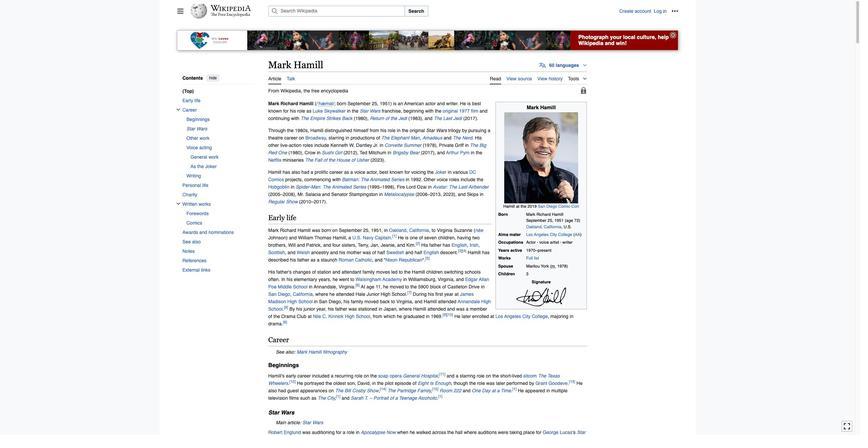 Task type: vqa. For each thing, say whether or not it's contained in the screenshot.
language progressive icon
yes



Task type: locate. For each thing, give the bounding box(es) containing it.
personal tools navigation
[[620, 6, 681, 16]]

main content
[[266, 59, 679, 435]]

menu image
[[177, 8, 184, 14]]

language progressive image
[[540, 62, 546, 69]]

None search field
[[260, 6, 620, 16]]

2 note from the top
[[269, 419, 587, 426]]

1 vertical spatial note
[[269, 419, 587, 426]]

x small image
[[176, 108, 180, 112]]

the free encyclopedia image
[[211, 13, 251, 17]]

note
[[269, 348, 587, 356], [269, 419, 587, 426]]

hide image
[[671, 32, 677, 38]]

x small image
[[176, 202, 180, 206]]

0 vertical spatial note
[[269, 348, 587, 356]]

Search Wikipedia search field
[[269, 6, 405, 16]]

log in and more options image
[[672, 8, 679, 14]]



Task type: describe. For each thing, give the bounding box(es) containing it.
fullscreen image
[[844, 423, 851, 430]]

1 note from the top
[[269, 348, 587, 356]]

page semi-protected image
[[581, 87, 587, 94]]

wikipedia image
[[211, 5, 251, 11]]



